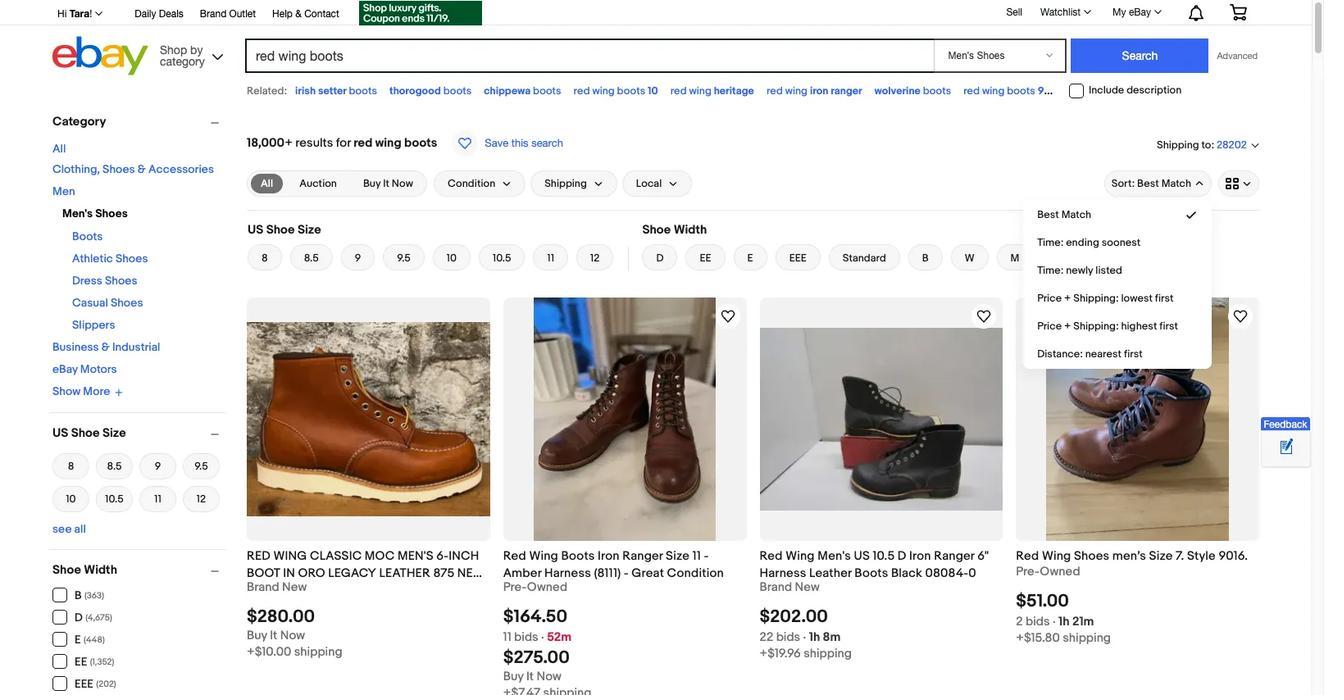 Task type: describe. For each thing, give the bounding box(es) containing it.
men's
[[1113, 548, 1147, 564]]

iron
[[810, 84, 829, 98]]

0 vertical spatial 12 link
[[577, 244, 614, 271]]

red wing boots
[[964, 84, 1038, 98]]

daily deals
[[135, 8, 184, 20]]

0 horizontal spatial 9 link
[[139, 451, 176, 481]]

$51.00 2 bids · 1h 21m +$15.80 shipping
[[1016, 591, 1111, 646]]

0 horizontal spatial in
[[247, 583, 259, 598]]

red wing men's us 10.5 d iron ranger 6" harness leather boots black 08084-0 image
[[760, 328, 1003, 511]]

shipping inside $280.00 buy it now +$10.00 shipping
[[294, 645, 343, 660]]

wing for $164.50
[[529, 548, 558, 564]]

0 vertical spatial 8 link
[[248, 244, 282, 271]]

1 new from the left
[[282, 580, 307, 595]]

red wing shoes men's size 7. style 9016. link
[[1016, 548, 1260, 565]]

red for red wing iron ranger
[[767, 84, 783, 98]]

auction
[[300, 177, 337, 190]]

boots inside red wing boots iron ranger size 11  - amber harness (8111) - great condition pre-owned
[[561, 548, 595, 564]]

description
[[1127, 84, 1182, 97]]

1 horizontal spatial all link
[[251, 174, 283, 194]]

w link
[[951, 244, 989, 271]]

:
[[1212, 138, 1215, 151]]

first for price + shipping: lowest first
[[1155, 292, 1174, 305]]

shipping for $51.00
[[1063, 631, 1111, 646]]

1 vertical spatial us shoe size
[[52, 425, 126, 441]]

shoe up b (363)
[[52, 562, 81, 578]]

0 horizontal spatial 10 link
[[52, 484, 89, 514]]

10 for topmost 10 link
[[447, 252, 457, 265]]

1 vertical spatial width
[[84, 562, 117, 578]]

shoes up boots link
[[95, 207, 128, 221]]

chippewa
[[484, 84, 531, 98]]

1 horizontal spatial us
[[248, 222, 264, 238]]

eee for eee
[[789, 252, 807, 265]]

1 vertical spatial 12
[[197, 492, 206, 506]]

All selected text field
[[261, 176, 273, 191]]

price + shipping: highest first
[[1038, 320, 1179, 333]]

1 horizontal spatial 9
[[355, 252, 361, 265]]

1 vertical spatial 10.5
[[105, 492, 124, 506]]

harness for $202.00
[[760, 566, 807, 581]]

buy it now link
[[353, 174, 423, 194]]

& for industrial
[[101, 340, 110, 354]]

0 horizontal spatial men's
[[62, 207, 93, 221]]

d (4,675)
[[75, 611, 112, 625]]

business & industrial ebay motors
[[52, 340, 160, 376]]

e link
[[734, 244, 767, 271]]

wing for red wing iron ranger
[[785, 84, 808, 98]]

best inside "dropdown button"
[[1138, 177, 1159, 190]]

standard link
[[829, 244, 900, 271]]

accessories
[[148, 162, 214, 176]]

feedback
[[1264, 419, 1308, 430]]

advanced
[[1217, 51, 1258, 61]]

ranger inside red wing boots iron ranger size 11  - amber harness (8111) - great condition pre-owned
[[623, 548, 663, 564]]

shipping: for highest
[[1074, 320, 1119, 333]]

listed
[[1096, 264, 1123, 277]]

ebay motors link
[[52, 362, 117, 376]]

1 vertical spatial 8.5
[[107, 460, 122, 473]]

wing for red wing heritage
[[689, 84, 712, 98]]

red wing iron ranger
[[767, 84, 863, 98]]

0 horizontal spatial 9.5 link
[[183, 451, 220, 481]]

1 horizontal spatial now
[[392, 177, 413, 190]]

red wing boots iron ranger size 11  - amber harness (8111) - great condition link
[[503, 548, 747, 581]]

legacy
[[328, 566, 377, 581]]

1h for $51.00
[[1059, 614, 1070, 630]]

bids for $51.00
[[1026, 614, 1050, 630]]

match inside "dropdown button"
[[1162, 177, 1192, 190]]

boots left danner
[[1007, 84, 1036, 98]]

danner boots
[[1057, 84, 1121, 98]]

category
[[160, 55, 205, 68]]

account navigation
[[48, 0, 1260, 28]]

0 horizontal spatial 9.5
[[195, 460, 208, 473]]

amber
[[503, 566, 542, 581]]

category button
[[52, 114, 226, 130]]

us inside red wing men's us 10.5 d iron ranger 6" harness leather boots black 08084-0 brand new
[[854, 548, 870, 564]]

price + shipping: lowest first
[[1038, 292, 1174, 305]]

8 for 8 link to the left
[[68, 460, 74, 473]]

daily
[[135, 8, 156, 20]]

$275.00
[[503, 648, 570, 669]]

2 vertical spatial first
[[1124, 348, 1143, 361]]

my
[[1113, 7, 1126, 18]]

0 vertical spatial 10.5
[[493, 252, 511, 265]]

red
[[247, 548, 271, 564]]

business & industrial link
[[52, 340, 160, 354]]

ending
[[1066, 236, 1100, 249]]

best match
[[1038, 208, 1092, 221]]

6"
[[978, 548, 989, 564]]

$164.50
[[503, 607, 568, 628]]

related:
[[247, 84, 287, 98]]

slippers
[[72, 318, 115, 332]]

box
[[262, 583, 287, 598]]

red for $51.00
[[1016, 548, 1039, 564]]

wing up buy it now link
[[375, 135, 402, 151]]

none submit inside shop by category banner
[[1071, 39, 1209, 73]]

ranger
[[831, 84, 863, 98]]

0 vertical spatial 9.5 link
[[383, 244, 425, 271]]

men's
[[398, 548, 434, 564]]

wing for $51.00
[[1042, 548, 1071, 564]]

price + shipping: lowest first link
[[1024, 285, 1211, 312]]

11 inside red wing boots iron ranger size 11  - amber harness (8111) - great condition pre-owned
[[693, 548, 701, 564]]

leather
[[379, 566, 431, 581]]

red for red wing boots 10
[[574, 84, 590, 98]]

$280.00
[[247, 607, 315, 628]]

shop by category banner
[[48, 0, 1260, 80]]

(1,352)
[[90, 657, 114, 668]]

· for 8m
[[803, 630, 806, 645]]

sort: best match
[[1112, 177, 1192, 190]]

shoes up "dress shoes" link
[[116, 252, 148, 266]]

auction link
[[290, 174, 347, 194]]

wing
[[274, 548, 307, 564]]

heritage
[[714, 84, 754, 98]]

size inside red wing boots iron ranger size 11  - amber harness (8111) - great condition pre-owned
[[666, 548, 690, 564]]

irish
[[295, 84, 316, 98]]

0 horizontal spatial 12 link
[[183, 484, 220, 514]]

ebay inside business & industrial ebay motors
[[52, 362, 78, 376]]

athletic shoes link
[[72, 252, 148, 266]]

get the coupon image
[[359, 1, 482, 25]]

22
[[760, 630, 774, 645]]

more
[[83, 385, 110, 399]]

0 vertical spatial 12
[[591, 252, 600, 265]]

d for d (4,675)
[[75, 611, 83, 625]]

time: ending soonest
[[1038, 236, 1141, 249]]

1 horizontal spatial 10.5 link
[[479, 244, 525, 271]]

e for e
[[748, 252, 753, 265]]

shop by category button
[[153, 36, 226, 72]]

red for red wing boots
[[964, 84, 980, 98]]

save this search
[[485, 137, 563, 149]]

best match link
[[1024, 201, 1211, 229]]

harness for $164.50
[[545, 566, 591, 581]]

newly
[[1066, 264, 1093, 277]]

10 for leftmost 10 link
[[66, 492, 76, 506]]

for
[[336, 135, 351, 151]]

owned inside "red wing shoes men's size 7. style 9016. pre-owned"
[[1040, 564, 1081, 580]]

0 vertical spatial 11 link
[[533, 244, 568, 271]]

shoe down show more button
[[71, 425, 100, 441]]

contact
[[304, 8, 339, 20]]

shoe up d link
[[642, 222, 671, 238]]

buy inside $280.00 buy it now +$10.00 shipping
[[247, 628, 267, 644]]

w
[[965, 252, 975, 265]]

0 horizontal spatial 10.5 link
[[96, 484, 133, 514]]

1 vertical spatial match
[[1062, 208, 1092, 221]]

0 horizontal spatial 8 link
[[52, 451, 89, 481]]

local button
[[622, 171, 692, 197]]

buy inside "$164.50 11 bids · 52m $275.00 buy it now"
[[503, 669, 524, 685]]

shop
[[160, 43, 187, 56]]

red wing boots iron ranger size 11  - amber harness (8111) - great condition heading
[[503, 548, 724, 581]]

first for price + shipping: highest first
[[1160, 320, 1179, 333]]

highest
[[1121, 320, 1157, 333]]

0 vertical spatial in
[[283, 566, 295, 581]]

0 vertical spatial 9.5
[[397, 252, 411, 265]]

1 vertical spatial best
[[1038, 208, 1059, 221]]

$280.00 buy it now +$10.00 shipping
[[247, 607, 343, 660]]

great
[[632, 566, 664, 581]]

lowest
[[1121, 292, 1153, 305]]

b for b (363)
[[75, 589, 82, 603]]

0 horizontal spatial 9
[[155, 460, 161, 473]]

casual
[[72, 296, 108, 310]]

now inside $280.00 buy it now +$10.00 shipping
[[280, 628, 305, 644]]

1 horizontal spatial 8.5
[[304, 252, 319, 265]]

red for red wing heritage
[[671, 84, 687, 98]]

now inside "$164.50 11 bids · 52m $275.00 buy it now"
[[537, 669, 562, 685]]

1 vertical spatial 11 link
[[139, 484, 176, 514]]

red wing shoes men's size 7. style 9016. image
[[1047, 298, 1229, 541]]

21m
[[1073, 614, 1094, 630]]

chippewa boots
[[484, 84, 561, 98]]

shoes inside 'clothing, shoes & accessories men'
[[103, 162, 135, 176]]

boots right chippewa
[[533, 84, 561, 98]]

1 vertical spatial us
[[52, 425, 68, 441]]

+ for 18,000 + results for red wing boots
[[285, 135, 293, 151]]

1 horizontal spatial 8.5 link
[[290, 244, 333, 271]]

shoes down "athletic shoes" link
[[105, 274, 137, 288]]

industrial
[[112, 340, 160, 354]]

help
[[272, 8, 293, 20]]

red for $164.50
[[503, 548, 526, 564]]

outlet
[[229, 8, 256, 20]]

see all
[[52, 522, 86, 536]]

7.
[[1176, 548, 1185, 564]]

red wing shoes men's size 7. style 9016. heading
[[1016, 548, 1248, 564]]

0 vertical spatial all link
[[52, 142, 66, 156]]

shoe down all text field
[[266, 222, 295, 238]]

men's inside red wing men's us 10.5 d iron ranger 6" harness leather boots black 08084-0 brand new
[[818, 548, 851, 564]]

shipping for $202.00
[[804, 646, 852, 662]]



Task type: vqa. For each thing, say whether or not it's contained in the screenshot.
Now inside $164.50 11 BIDS · 52M $275.00 BUY IT NOW
yes



Task type: locate. For each thing, give the bounding box(es) containing it.
10.5 link down us shoe size dropdown button
[[96, 484, 133, 514]]

price for price + shipping: highest first
[[1038, 320, 1062, 333]]

2 shipping: from the top
[[1074, 320, 1119, 333]]

red right for
[[354, 135, 373, 151]]

& for contact
[[295, 8, 302, 20]]

wing
[[592, 84, 615, 98], [689, 84, 712, 98], [785, 84, 808, 98], [983, 84, 1005, 98], [375, 135, 402, 151]]

bids for $164.50
[[514, 630, 539, 645]]

red wing classic moc men's 6-inch boot in oro legacy leather 875 new in box image
[[247, 322, 490, 516]]

0 horizontal spatial all
[[52, 142, 66, 156]]

price for price + shipping: lowest first
[[1038, 292, 1062, 305]]

new inside red wing men's us 10.5 d iron ranger 6" harness leather boots black 08084-0 brand new
[[795, 580, 820, 595]]

10.5 down condition dropdown button
[[493, 252, 511, 265]]

1 vertical spatial price
[[1038, 320, 1062, 333]]

0 vertical spatial +
[[285, 135, 293, 151]]

eee for eee (202)
[[75, 677, 93, 691]]

1 time: from the top
[[1038, 236, 1064, 249]]

d up black
[[898, 548, 907, 564]]

sort:
[[1112, 177, 1135, 190]]

it inside $280.00 buy it now +$10.00 shipping
[[270, 628, 277, 644]]

bids inside "$164.50 11 bids · 52m $275.00 buy it now"
[[514, 630, 539, 645]]

0 vertical spatial shipping:
[[1074, 292, 1119, 305]]

wing inside red wing men's us 10.5 d iron ranger 6" harness leather boots black 08084-0 brand new
[[786, 548, 815, 564]]

8.5 down the auction link
[[304, 252, 319, 265]]

red right 6"
[[1016, 548, 1039, 564]]

deals
[[159, 8, 184, 20]]

b
[[922, 252, 929, 265], [75, 589, 82, 603]]

shipping inside dropdown button
[[545, 177, 587, 190]]

all link
[[52, 142, 66, 156], [251, 174, 283, 194]]

-
[[704, 548, 709, 564], [624, 566, 629, 581]]

2 vertical spatial 10.5
[[873, 548, 895, 564]]

10.5 link down condition dropdown button
[[479, 244, 525, 271]]

0 vertical spatial -
[[704, 548, 709, 564]]

1 horizontal spatial &
[[138, 162, 146, 176]]

help & contact
[[272, 8, 339, 20]]

in down boot
[[247, 583, 259, 598]]

0 vertical spatial all
[[52, 142, 66, 156]]

1 horizontal spatial 10.5
[[493, 252, 511, 265]]

2 vertical spatial boots
[[855, 566, 889, 581]]

0 vertical spatial time:
[[1038, 236, 1064, 249]]

ee for ee
[[700, 252, 712, 265]]

ee left (1,352)
[[75, 655, 87, 669]]

0 horizontal spatial 11 link
[[139, 484, 176, 514]]

style
[[1188, 548, 1216, 564]]

danner
[[1057, 84, 1090, 98]]

1 vertical spatial first
[[1160, 320, 1179, 333]]

buy it now
[[363, 177, 413, 190]]

time: for time: newly listed
[[1038, 264, 1064, 277]]

pre- inside "red wing shoes men's size 7. style 9016. pre-owned"
[[1016, 564, 1040, 580]]

+ inside price + shipping: highest first link
[[1065, 320, 1071, 333]]

bids for $202.00
[[776, 630, 801, 645]]

shipping left to on the top
[[1157, 138, 1200, 151]]

wing for red wing boots
[[983, 84, 1005, 98]]

us
[[248, 222, 264, 238], [52, 425, 68, 441], [854, 548, 870, 564]]

iron up (8111)
[[598, 548, 620, 564]]

1 horizontal spatial 10 link
[[433, 244, 471, 271]]

1 horizontal spatial all
[[261, 177, 273, 190]]

1 red from the left
[[503, 548, 526, 564]]

boots down search for anything text field
[[617, 84, 646, 98]]

distance: nearest first
[[1038, 348, 1143, 361]]

ee left 'e' link
[[700, 252, 712, 265]]

red down search for anything text field
[[574, 84, 590, 98]]

1 vertical spatial time:
[[1038, 264, 1064, 277]]

time: down the best match
[[1038, 236, 1064, 249]]

boots right danner
[[1092, 84, 1121, 98]]

0 horizontal spatial condition
[[448, 177, 496, 190]]

1 horizontal spatial match
[[1162, 177, 1192, 190]]

m
[[1011, 252, 1020, 265]]

1 vertical spatial d
[[898, 548, 907, 564]]

wing for $202.00
[[786, 548, 815, 564]]

6-
[[437, 548, 449, 564]]

iron inside red wing boots iron ranger size 11  - amber harness (8111) - great condition pre-owned
[[598, 548, 620, 564]]

oro
[[298, 566, 325, 581]]

see
[[52, 522, 72, 536]]

harness up $202.00
[[760, 566, 807, 581]]

buy down $164.50 at the left of the page
[[503, 669, 524, 685]]

this
[[512, 137, 529, 149]]

0 horizontal spatial 8.5 link
[[96, 451, 133, 481]]

9 down us shoe size dropdown button
[[155, 460, 161, 473]]

1h inside $202.00 22 bids · 1h 8m +$19.96 shipping
[[809, 630, 820, 645]]

brand inside account navigation
[[200, 8, 227, 20]]

0 horizontal spatial all link
[[52, 142, 66, 156]]

standard
[[843, 252, 886, 265]]

price up distance:
[[1038, 320, 1062, 333]]

boots
[[72, 230, 103, 244], [561, 548, 595, 564], [855, 566, 889, 581]]

width up (363)
[[84, 562, 117, 578]]

shipping down search
[[545, 177, 587, 190]]

1 horizontal spatial d
[[656, 252, 664, 265]]

main content containing $51.00
[[240, 107, 1266, 695]]

shipping right +$10.00
[[294, 645, 343, 660]]

shipping: up "price + shipping: highest first"
[[1074, 292, 1119, 305]]

all link up the clothing,
[[52, 142, 66, 156]]

8 up see all
[[68, 460, 74, 473]]

10 link up see all
[[52, 484, 89, 514]]

1 horizontal spatial width
[[674, 222, 707, 238]]

9.5 down us shoe size dropdown button
[[195, 460, 208, 473]]

owned inside red wing boots iron ranger size 11  - amber harness (8111) - great condition pre-owned
[[527, 580, 568, 595]]

10.5 down us shoe size dropdown button
[[105, 492, 124, 506]]

wing inside "red wing shoes men's size 7. style 9016. pre-owned"
[[1042, 548, 1071, 564]]

0 horizontal spatial us shoe size
[[52, 425, 126, 441]]

2 vertical spatial buy
[[503, 669, 524, 685]]

sell
[[1007, 6, 1023, 18]]

condition button
[[434, 171, 526, 197]]

2 horizontal spatial boots
[[855, 566, 889, 581]]

b link
[[908, 244, 943, 271]]

width up ee link
[[674, 222, 707, 238]]

new up $202.00
[[795, 580, 820, 595]]

new
[[282, 580, 307, 595], [795, 580, 820, 595]]

Search for anything text field
[[248, 40, 931, 71]]

& left accessories
[[138, 162, 146, 176]]

red wing classic moc men's 6-inch boot in oro legacy leather 875 new in box heading
[[247, 548, 485, 598]]

shipping inside $202.00 22 bids · 1h 8m +$19.96 shipping
[[804, 646, 852, 662]]

2 horizontal spatial buy
[[503, 669, 524, 685]]

now up +$10.00
[[280, 628, 305, 644]]

1 horizontal spatial brand
[[247, 580, 279, 595]]

2 harness from the left
[[760, 566, 807, 581]]

ee for ee (1,352)
[[75, 655, 87, 669]]

& inside 'clothing, shoes & accessories men'
[[138, 162, 146, 176]]

2 vertical spatial +
[[1065, 320, 1071, 333]]

0 vertical spatial it
[[383, 177, 390, 190]]

None submit
[[1071, 39, 1209, 73]]

red right wolverine boots at the top
[[964, 84, 980, 98]]

0 vertical spatial price
[[1038, 292, 1062, 305]]

1 shipping: from the top
[[1074, 292, 1119, 305]]

match up ending
[[1062, 208, 1092, 221]]

1 vertical spatial 10.5 link
[[96, 484, 133, 514]]

0 horizontal spatial d
[[75, 611, 83, 625]]

eee
[[789, 252, 807, 265], [75, 677, 93, 691]]

1 vertical spatial ebay
[[52, 362, 78, 376]]

8
[[262, 252, 268, 265], [68, 460, 74, 473]]

eee link
[[776, 244, 821, 271]]

18,000
[[247, 135, 285, 151]]

shoe width up d link
[[642, 222, 707, 238]]

setter
[[318, 84, 347, 98]]

width
[[674, 222, 707, 238], [84, 562, 117, 578]]

1 vertical spatial shoe width
[[52, 562, 117, 578]]

2 iron from the left
[[910, 548, 931, 564]]

shipping to : 28202
[[1157, 138, 1247, 152]]

9.5 down buy it now
[[397, 252, 411, 265]]

wing up "$51.00"
[[1042, 548, 1071, 564]]

0 horizontal spatial harness
[[545, 566, 591, 581]]

harness inside red wing men's us 10.5 d iron ranger 6" harness leather boots black 08084-0 brand new
[[760, 566, 807, 581]]

red up $202.00
[[760, 548, 783, 564]]

+$15.80
[[1016, 631, 1060, 646]]

soonest
[[1102, 236, 1141, 249]]

condition inside dropdown button
[[448, 177, 496, 190]]

my ebay link
[[1104, 2, 1169, 22]]

2 horizontal spatial us
[[854, 548, 870, 564]]

& inside business & industrial ebay motors
[[101, 340, 110, 354]]

pre- inside red wing boots iron ranger size 11  - amber harness (8111) - great condition pre-owned
[[503, 580, 527, 595]]

2 ranger from the left
[[934, 548, 975, 564]]

1 ranger from the left
[[623, 548, 663, 564]]

brand inside red wing men's us 10.5 d iron ranger 6" harness leather boots black 08084-0 brand new
[[760, 580, 792, 595]]

11 link down us shoe size dropdown button
[[139, 484, 176, 514]]

wing left danner
[[983, 84, 1005, 98]]

1 horizontal spatial men's
[[818, 548, 851, 564]]

in
[[283, 566, 295, 581], [247, 583, 259, 598]]

shipping: for lowest
[[1074, 292, 1119, 305]]

condition
[[448, 177, 496, 190], [667, 566, 724, 581]]

0 horizontal spatial wing
[[529, 548, 558, 564]]

1 vertical spatial &
[[138, 162, 146, 176]]

iron inside red wing men's us 10.5 d iron ranger 6" harness leather boots black 08084-0 brand new
[[910, 548, 931, 564]]

(363)
[[84, 590, 104, 601]]

condition right great
[[667, 566, 724, 581]]

pre- up "$51.00"
[[1016, 564, 1040, 580]]

10.5 inside red wing men's us 10.5 d iron ranger 6" harness leather boots black 08084-0 brand new
[[873, 548, 895, 564]]

10 down shop by category banner on the top of the page
[[648, 84, 658, 98]]

2 horizontal spatial it
[[527, 669, 534, 685]]

ee (1,352)
[[75, 655, 114, 669]]

shipping inside shipping to : 28202
[[1157, 138, 1200, 151]]

red inside "red wing shoes men's size 7. style 9016. pre-owned"
[[1016, 548, 1039, 564]]

8.5 link down us shoe size dropdown button
[[96, 451, 133, 481]]

shoes down "dress shoes" link
[[111, 296, 143, 310]]

11 link
[[533, 244, 568, 271], [139, 484, 176, 514]]

wing up amber
[[529, 548, 558, 564]]

ranger up great
[[623, 548, 663, 564]]

red inside red wing men's us 10.5 d iron ranger 6" harness leather boots black 08084-0 brand new
[[760, 548, 783, 564]]

your shopping cart image
[[1229, 4, 1248, 21]]

· up +$15.80
[[1053, 614, 1056, 630]]

size inside "red wing shoes men's size 7. style 9016. pre-owned"
[[1149, 548, 1173, 564]]

shoes inside "red wing shoes men's size 7. style 9016. pre-owned"
[[1074, 548, 1110, 564]]

0 horizontal spatial ranger
[[623, 548, 663, 564]]

red inside red wing boots iron ranger size 11  - amber harness (8111) - great condition pre-owned
[[503, 548, 526, 564]]

9 down buy it now link
[[355, 252, 361, 265]]

listing options selector. gallery view selected. image
[[1226, 177, 1252, 190]]

us shoe size down show more button
[[52, 425, 126, 441]]

condition inside red wing boots iron ranger size 11  - amber harness (8111) - great condition pre-owned
[[667, 566, 724, 581]]

leather
[[809, 566, 852, 581]]

1 horizontal spatial ebay
[[1129, 7, 1151, 18]]

0 horizontal spatial ebay
[[52, 362, 78, 376]]

classic
[[310, 548, 362, 564]]

d left (4,675)
[[75, 611, 83, 625]]

local
[[636, 177, 662, 190]]

us shoe size inside main content
[[248, 222, 321, 238]]

all inside main content
[[261, 177, 273, 190]]

8 link up see all
[[52, 451, 89, 481]]

0 horizontal spatial shoe width
[[52, 562, 117, 578]]

shipping for shipping
[[545, 177, 587, 190]]

now down 52m at the left of the page
[[537, 669, 562, 685]]

boots up (8111)
[[561, 548, 595, 564]]

0 vertical spatial us shoe size
[[248, 222, 321, 238]]

0 horizontal spatial brand
[[200, 8, 227, 20]]

2 red from the left
[[760, 548, 783, 564]]

boots link
[[72, 230, 103, 244]]

bids inside $202.00 22 bids · 1h 8m +$19.96 shipping
[[776, 630, 801, 645]]

0 vertical spatial b
[[922, 252, 929, 265]]

8 down all text field
[[262, 252, 268, 265]]

shop by category
[[160, 43, 205, 68]]

1 horizontal spatial -
[[704, 548, 709, 564]]

thorogood
[[390, 84, 441, 98]]

0 vertical spatial d
[[656, 252, 664, 265]]

men's up leather on the bottom right of page
[[818, 548, 851, 564]]

shoes right the clothing,
[[103, 162, 135, 176]]

shipping inside "$51.00 2 bids · 1h 21m +$15.80 shipping"
[[1063, 631, 1111, 646]]

shipping: up distance: nearest first
[[1074, 320, 1119, 333]]

1 vertical spatial shipping
[[545, 177, 587, 190]]

1 horizontal spatial shipping
[[1157, 138, 1200, 151]]

bids up +$19.96 on the right bottom
[[776, 630, 801, 645]]

red wing boots iron ranger size 11  - amber harness (8111) - great condition image
[[534, 298, 716, 541]]

red wing men's us 10.5 d iron ranger 6" harness leather boots black 08084-0 link
[[760, 548, 1003, 581]]

brand for brand new
[[247, 580, 279, 595]]

18,000 + results for red wing boots
[[247, 135, 437, 151]]

875
[[433, 566, 455, 581]]

$202.00
[[760, 607, 828, 628]]

1h left the "8m"
[[809, 630, 820, 645]]

watch red wing men's us 10.5 d iron ranger 6" harness leather boots black 08084-0 image
[[975, 307, 994, 326]]

2
[[1016, 614, 1023, 630]]

main content
[[240, 107, 1266, 695]]

b inside b "link"
[[922, 252, 929, 265]]

red wing men's us 10.5 d iron ranger 6" harness leather boots black 08084-0 brand new
[[760, 548, 989, 595]]

watch red wing boots iron ranger size 11  - amber harness (8111) - great condition image
[[718, 307, 738, 326]]

e (448)
[[75, 633, 105, 647]]

10 up see all
[[66, 492, 76, 506]]

1 horizontal spatial 9.5
[[397, 252, 411, 265]]

1 horizontal spatial e
[[748, 252, 753, 265]]

owned up "$51.00"
[[1040, 564, 1081, 580]]

iron up black
[[910, 548, 931, 564]]

shipping for shipping to : 28202
[[1157, 138, 1200, 151]]

0 vertical spatial 9
[[355, 252, 361, 265]]

2 horizontal spatial red
[[1016, 548, 1039, 564]]

0 horizontal spatial 10.5
[[105, 492, 124, 506]]

+ for price + shipping: lowest first
[[1065, 292, 1071, 305]]

0 horizontal spatial shipping
[[545, 177, 587, 190]]

1 horizontal spatial 11 link
[[533, 244, 568, 271]]

2 wing from the left
[[786, 548, 815, 564]]

brand outlet link
[[200, 6, 256, 24]]

0 horizontal spatial 8
[[68, 460, 74, 473]]

8 link
[[248, 244, 282, 271], [52, 451, 89, 481]]

(448)
[[84, 635, 105, 645]]

red wing men's us 10.5 d iron ranger 6" harness leather boots black 08084-0 heading
[[760, 548, 989, 581]]

9.5
[[397, 252, 411, 265], [195, 460, 208, 473]]

red
[[574, 84, 590, 98], [671, 84, 687, 98], [767, 84, 783, 98], [964, 84, 980, 98], [354, 135, 373, 151]]

first down highest
[[1124, 348, 1143, 361]]

· inside "$51.00 2 bids · 1h 21m +$15.80 shipping"
[[1053, 614, 1056, 630]]

2 horizontal spatial d
[[898, 548, 907, 564]]

2 vertical spatial us
[[854, 548, 870, 564]]

ee link
[[686, 244, 725, 271]]

1 harness from the left
[[545, 566, 591, 581]]

2 horizontal spatial wing
[[1042, 548, 1071, 564]]

2 price from the top
[[1038, 320, 1062, 333]]

0 horizontal spatial e
[[75, 633, 81, 647]]

(202)
[[96, 679, 116, 690]]

1 vertical spatial 8
[[68, 460, 74, 473]]

& inside account navigation
[[295, 8, 302, 20]]

best right sort:
[[1138, 177, 1159, 190]]

0 vertical spatial 10
[[648, 84, 658, 98]]

3 wing from the left
[[1042, 548, 1071, 564]]

condition down save
[[448, 177, 496, 190]]

11 link down shipping dropdown button
[[533, 244, 568, 271]]

daily deals link
[[135, 6, 184, 24]]

sort: best match button
[[1104, 171, 1212, 197]]

1 vertical spatial men's
[[818, 548, 851, 564]]

harness inside red wing boots iron ranger size 11  - amber harness (8111) - great condition pre-owned
[[545, 566, 591, 581]]

· for $275.00
[[541, 630, 544, 645]]

inch
[[449, 548, 479, 564]]

2 horizontal spatial 10.5
[[873, 548, 895, 564]]

tara
[[69, 7, 89, 20]]

boots up buy it now
[[404, 135, 437, 151]]

ebay inside account navigation
[[1129, 7, 1151, 18]]

+ inside price + shipping: lowest first link
[[1065, 292, 1071, 305]]

1 vertical spatial 8.5 link
[[96, 451, 133, 481]]

boots inside boots athletic shoes dress shoes casual shoes slippers
[[72, 230, 103, 244]]

· inside "$164.50 11 bids · 52m $275.00 buy it now"
[[541, 630, 544, 645]]

2 vertical spatial now
[[537, 669, 562, 685]]

1 vertical spatial e
[[75, 633, 81, 647]]

1h for $202.00
[[809, 630, 820, 645]]

first right the lowest
[[1155, 292, 1174, 305]]

wing down search for anything text field
[[592, 84, 615, 98]]

red for $202.00
[[760, 548, 783, 564]]

+ down the newly
[[1065, 292, 1071, 305]]

men's
[[62, 207, 93, 221], [818, 548, 851, 564]]

category
[[52, 114, 106, 130]]

9 link down buy it now
[[341, 244, 375, 271]]

1 horizontal spatial 1h
[[1059, 614, 1070, 630]]

2 new from the left
[[795, 580, 820, 595]]

buy down 18,000 + results for red wing boots
[[363, 177, 381, 190]]

10 inside main content
[[447, 252, 457, 265]]

time: left the newly
[[1038, 264, 1064, 277]]

· for 21m
[[1053, 614, 1056, 630]]

all down 18,000
[[261, 177, 273, 190]]

ranger inside red wing men's us 10.5 d iron ranger 6" harness leather boots black 08084-0 brand new
[[934, 548, 975, 564]]

0 vertical spatial 9 link
[[341, 244, 375, 271]]

boots right wolverine at the right of page
[[923, 84, 951, 98]]

9.5 link
[[383, 244, 425, 271], [183, 451, 220, 481]]

0 horizontal spatial 8.5
[[107, 460, 122, 473]]

10 down condition dropdown button
[[447, 252, 457, 265]]

1 price from the top
[[1038, 292, 1062, 305]]

wing up leather on the bottom right of page
[[786, 548, 815, 564]]

0 horizontal spatial now
[[280, 628, 305, 644]]

boots athletic shoes dress shoes casual shoes slippers
[[72, 230, 148, 332]]

+$10.00
[[247, 645, 291, 660]]

2 time: from the top
[[1038, 264, 1064, 277]]

casual shoes link
[[72, 296, 143, 310]]

1 wing from the left
[[529, 548, 558, 564]]

ee inside ee link
[[700, 252, 712, 265]]

save this search button
[[447, 130, 568, 157]]

shoes
[[103, 162, 135, 176], [95, 207, 128, 221], [116, 252, 148, 266], [105, 274, 137, 288], [111, 296, 143, 310], [1074, 548, 1110, 564]]

wolverine
[[875, 84, 921, 98]]

bids up +$15.80
[[1026, 614, 1050, 630]]

0 vertical spatial buy
[[363, 177, 381, 190]]

wing left iron
[[785, 84, 808, 98]]

0 vertical spatial shoe width
[[642, 222, 707, 238]]

it inside "$164.50 11 bids · 52m $275.00 buy it now"
[[527, 669, 534, 685]]

& up motors
[[101, 340, 110, 354]]

wing for red wing boots 10
[[592, 84, 615, 98]]

red wing shoes men's size 7. style 9016. pre-owned
[[1016, 548, 1248, 580]]

1 vertical spatial 8 link
[[52, 451, 89, 481]]

11 inside "$164.50 11 bids · 52m $275.00 buy it now"
[[503, 630, 512, 645]]

boots inside red wing men's us 10.5 d iron ranger 6" harness leather boots black 08084-0 brand new
[[855, 566, 889, 581]]

boots up athletic
[[72, 230, 103, 244]]

1 horizontal spatial shoe width
[[642, 222, 707, 238]]

3 red from the left
[[1016, 548, 1039, 564]]

ranger up the 08084-
[[934, 548, 975, 564]]

d inside red wing men's us 10.5 d iron ranger 6" harness leather boots black 08084-0 brand new
[[898, 548, 907, 564]]

boots right "setter"
[[349, 84, 377, 98]]

e left (448)
[[75, 633, 81, 647]]

best
[[1138, 177, 1159, 190], [1038, 208, 1059, 221]]

shipping
[[1063, 631, 1111, 646], [294, 645, 343, 660], [804, 646, 852, 662]]

brand for brand outlet
[[200, 8, 227, 20]]

0 vertical spatial eee
[[789, 252, 807, 265]]

· inside $202.00 22 bids · 1h 8m +$19.96 shipping
[[803, 630, 806, 645]]

watchlist
[[1041, 7, 1081, 18]]

0 vertical spatial 8
[[262, 252, 268, 265]]

1 iron from the left
[[598, 548, 620, 564]]

boots right thorogood
[[443, 84, 472, 98]]

e for e (448)
[[75, 633, 81, 647]]

1 horizontal spatial boots
[[561, 548, 595, 564]]

time: for time: ending soonest
[[1038, 236, 1064, 249]]

(8111)
[[594, 566, 621, 581]]

1 horizontal spatial harness
[[760, 566, 807, 581]]

red wing classic moc men's 6-inch boot in oro legacy leather 875 new in box
[[247, 548, 485, 598]]

wing inside red wing boots iron ranger size 11  - amber harness (8111) - great condition pre-owned
[[529, 548, 558, 564]]

ebay right my
[[1129, 7, 1151, 18]]

b for b
[[922, 252, 929, 265]]

brand up $202.00
[[760, 580, 792, 595]]

b left w
[[922, 252, 929, 265]]

1 horizontal spatial 9.5 link
[[383, 244, 425, 271]]

+ for price + shipping: highest first
[[1065, 320, 1071, 333]]

bids down $164.50 at the left of the page
[[514, 630, 539, 645]]

watch red wing shoes men's size 7. style 9016. image
[[1231, 307, 1251, 326]]

8 for the top 8 link
[[262, 252, 268, 265]]

bids inside "$51.00 2 bids · 1h 21m +$15.80 shipping"
[[1026, 614, 1050, 630]]

1 vertical spatial eee
[[75, 677, 93, 691]]

0 vertical spatial 10 link
[[433, 244, 471, 271]]

1h inside "$51.00 2 bids · 1h 21m +$15.80 shipping"
[[1059, 614, 1070, 630]]

distance: nearest first link
[[1024, 340, 1211, 368]]

1 horizontal spatial buy
[[363, 177, 381, 190]]

boots left black
[[855, 566, 889, 581]]

boots inside main content
[[404, 135, 437, 151]]

shoe
[[266, 222, 295, 238], [642, 222, 671, 238], [71, 425, 100, 441], [52, 562, 81, 578]]

8.5 down us shoe size dropdown button
[[107, 460, 122, 473]]

0 horizontal spatial 1h
[[809, 630, 820, 645]]

d for d
[[656, 252, 664, 265]]

0 horizontal spatial -
[[624, 566, 629, 581]]

& right help
[[295, 8, 302, 20]]



